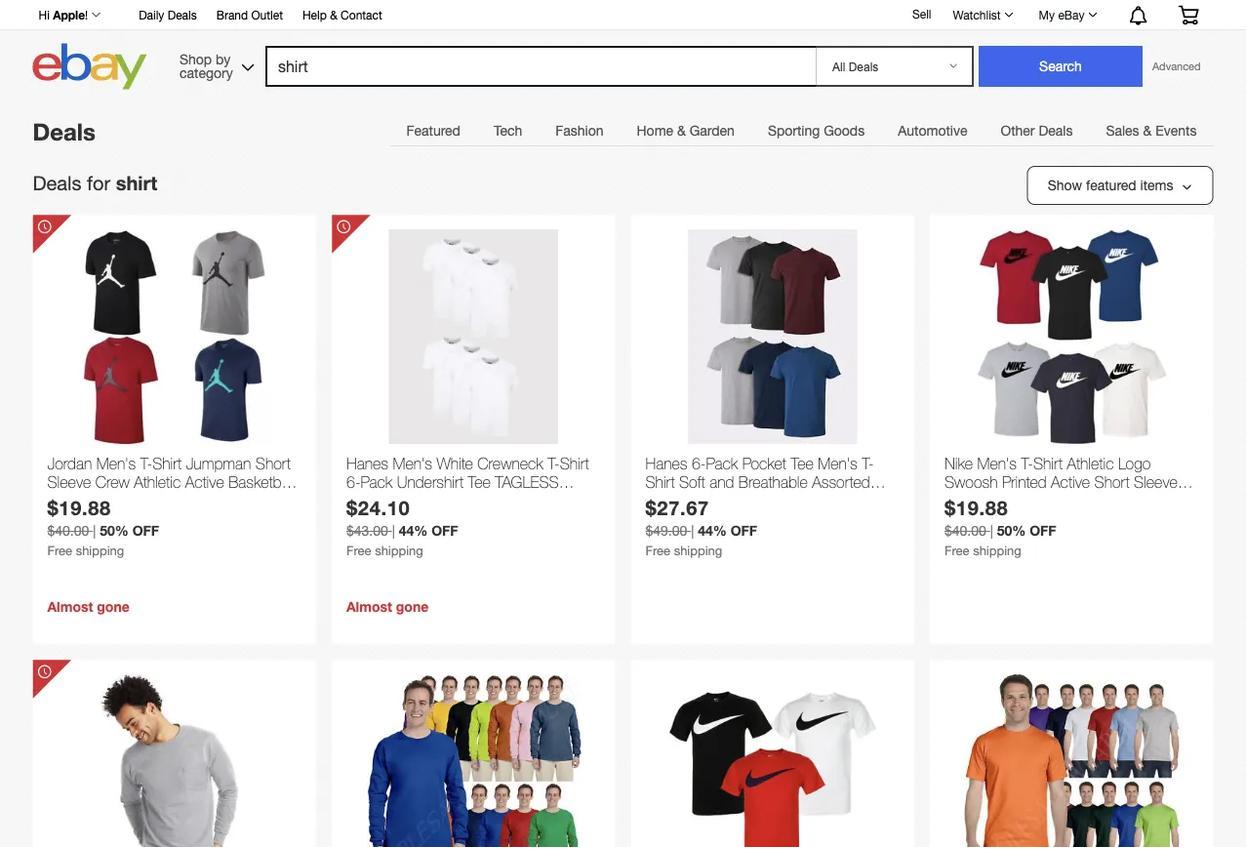 Task type: locate. For each thing, give the bounding box(es) containing it.
None submit
[[979, 46, 1143, 87]]

$40.00 down jordan
[[47, 523, 89, 539]]

0 horizontal spatial 44%
[[399, 523, 428, 539]]

shirt right "crewneck"
[[560, 454, 589, 472]]

short up basketball at bottom
[[255, 454, 291, 472]]

men's up undershirt
[[393, 454, 432, 472]]

tee down white
[[468, 473, 491, 491]]

1 gone from the left
[[97, 598, 130, 614]]

sporting
[[768, 122, 820, 139]]

sleeve down jordan
[[47, 473, 91, 491]]

3 off from the left
[[731, 523, 757, 539]]

nike
[[945, 454, 973, 472]]

freshiq
[[346, 491, 396, 510]]

off down jordan men's t-shirt jumpman short sleeve crew athletic active basketball tee
[[132, 523, 159, 539]]

2 hanes from the left
[[646, 454, 688, 472]]

3 shipping from the left
[[674, 543, 722, 558]]

goods
[[824, 122, 865, 139]]

free down $43.00
[[346, 543, 371, 558]]

44% down comfort
[[399, 523, 428, 539]]

0 horizontal spatial short
[[255, 454, 291, 472]]

hanes up "soft" at bottom right
[[646, 454, 688, 472]]

off down nike men's t-shirt athletic logo swoosh printed active short sleeve tee on the bottom
[[1030, 523, 1057, 539]]

sleeve
[[47, 473, 91, 491], [1134, 473, 1178, 491]]

!
[[85, 8, 88, 21]]

assorted
[[812, 473, 870, 491]]

hanes for $24.10
[[346, 454, 388, 472]]

show
[[1048, 177, 1082, 193]]

men's for hanes
[[393, 454, 432, 472]]

tee inside jordan men's t-shirt jumpman short sleeve crew athletic active basketball tee
[[47, 491, 70, 510]]

sleeve down logo
[[1134, 473, 1178, 491]]

| down crew
[[93, 523, 96, 539]]

& right 'home'
[[677, 122, 686, 139]]

sporting goods link
[[751, 111, 881, 150]]

almost gone
[[47, 598, 130, 614], [346, 598, 429, 614]]

& for home
[[677, 122, 686, 139]]

deals right other on the top right of page
[[1039, 122, 1073, 139]]

|
[[93, 523, 96, 539], [392, 523, 395, 539], [691, 523, 694, 539], [990, 523, 993, 539]]

0 horizontal spatial $19.88
[[47, 496, 111, 519]]

4 t- from the left
[[1021, 454, 1033, 472]]

1 horizontal spatial $19.88 $40.00 | 50% off free shipping
[[945, 496, 1057, 558]]

2 men's from the left
[[393, 454, 432, 472]]

1 hanes from the left
[[346, 454, 388, 472]]

2 almost gone from the left
[[346, 598, 429, 614]]

| right $43.00
[[392, 523, 395, 539]]

1 $40.00 from the left
[[47, 523, 89, 539]]

gone for $19.88
[[97, 598, 130, 614]]

2 free from the left
[[346, 543, 371, 558]]

active
[[185, 473, 224, 491], [1051, 473, 1090, 491]]

6-
[[692, 454, 706, 472], [346, 473, 361, 491]]

almost gone for $24.10
[[346, 598, 429, 614]]

& right help
[[330, 8, 337, 21]]

1 horizontal spatial 44%
[[698, 523, 727, 539]]

off
[[132, 523, 159, 539], [432, 523, 458, 539], [731, 523, 757, 539], [1030, 523, 1057, 539]]

free inside the $24.10 $43.00 | 44% off free shipping
[[346, 543, 371, 558]]

jumpman
[[186, 454, 251, 472]]

t- up assorted
[[862, 454, 874, 472]]

1 horizontal spatial sleeve
[[1134, 473, 1178, 491]]

hanes up freshiq
[[346, 454, 388, 472]]

hanes
[[346, 454, 388, 472], [646, 454, 688, 472]]

men's up swoosh
[[977, 454, 1017, 472]]

& for help
[[330, 8, 337, 21]]

1 horizontal spatial almost gone
[[346, 598, 429, 614]]

0 horizontal spatial athletic
[[134, 473, 181, 491]]

deals left for
[[33, 171, 81, 194]]

1 horizontal spatial almost
[[346, 598, 392, 614]]

other
[[1001, 122, 1035, 139]]

my
[[1039, 8, 1055, 21]]

and
[[710, 473, 734, 491]]

50%
[[100, 523, 129, 539], [997, 523, 1026, 539]]

white
[[437, 454, 473, 472]]

50% down printed
[[997, 523, 1026, 539]]

active right printed
[[1051, 473, 1090, 491]]

sleeve inside nike men's t-shirt athletic logo swoosh printed active short sleeve tee
[[1134, 473, 1178, 491]]

your shopping cart image
[[1177, 5, 1200, 25]]

pack inside hanes men's white crewneck t-shirt 6-pack undershirt tee tagless freshiq comfort
[[361, 473, 393, 491]]

& for sales
[[1143, 122, 1152, 139]]

0 horizontal spatial almost
[[47, 598, 93, 614]]

menu bar
[[390, 110, 1214, 150]]

active inside jordan men's t-shirt jumpman short sleeve crew athletic active basketball tee
[[185, 473, 224, 491]]

2 $19.88 from the left
[[945, 496, 1008, 519]]

shirt
[[152, 454, 182, 472], [560, 454, 589, 472], [1033, 454, 1063, 472], [646, 473, 675, 491]]

deals right 'daily'
[[168, 8, 197, 21]]

2 active from the left
[[1051, 473, 1090, 491]]

2 off from the left
[[432, 523, 458, 539]]

short
[[255, 454, 291, 472], [1095, 473, 1130, 491]]

1 horizontal spatial 50%
[[997, 523, 1026, 539]]

44% down 2xl
[[698, 523, 727, 539]]

gone for $24.10
[[396, 598, 429, 614]]

& right sales at the right top of page
[[1143, 122, 1152, 139]]

men's inside nike men's t-shirt athletic logo swoosh printed active short sleeve tee
[[977, 454, 1017, 472]]

3 t- from the left
[[862, 454, 874, 472]]

| inside the $24.10 $43.00 | 44% off free shipping
[[392, 523, 395, 539]]

0 horizontal spatial 50%
[[100, 523, 129, 539]]

apple
[[53, 8, 85, 21]]

shipping down $49.00
[[674, 543, 722, 558]]

athletic right crew
[[134, 473, 181, 491]]

1 almost gone from the left
[[47, 598, 130, 614]]

my ebay
[[1039, 8, 1085, 21]]

1 almost from the left
[[47, 598, 93, 614]]

50% down crew
[[100, 523, 129, 539]]

t- up tagless
[[548, 454, 560, 472]]

tee down swoosh
[[945, 491, 968, 510]]

| down swoosh
[[990, 523, 993, 539]]

crewneck
[[478, 454, 543, 472]]

1 t- from the left
[[140, 454, 152, 472]]

tee down jordan
[[47, 491, 70, 510]]

$43.00
[[346, 523, 388, 539]]

tee inside hanes 6-pack pocket tee men's t- shirt soft and breathable assorted colors s-2xl
[[791, 454, 814, 472]]

1 active from the left
[[185, 473, 224, 491]]

1 horizontal spatial pack
[[706, 454, 738, 472]]

hanes inside hanes men's white crewneck t-shirt 6-pack undershirt tee tagless freshiq comfort
[[346, 454, 388, 472]]

athletic left logo
[[1067, 454, 1114, 472]]

0 horizontal spatial almost gone
[[47, 598, 130, 614]]

3 | from the left
[[691, 523, 694, 539]]

tee up breathable
[[791, 454, 814, 472]]

watchlist link
[[942, 3, 1022, 26]]

crew
[[95, 473, 130, 491]]

hanes inside hanes 6-pack pocket tee men's t- shirt soft and breathable assorted colors s-2xl
[[646, 454, 688, 472]]

1 horizontal spatial &
[[677, 122, 686, 139]]

free down swoosh
[[945, 543, 970, 558]]

1 horizontal spatial $19.88
[[945, 496, 1008, 519]]

1 44% from the left
[[399, 523, 428, 539]]

t- left jumpman on the left of page
[[140, 454, 152, 472]]

$24.10 $43.00 | 44% off free shipping
[[346, 496, 458, 558]]

tagless
[[495, 473, 559, 491]]

0 horizontal spatial 6-
[[346, 473, 361, 491]]

44% inside the $24.10 $43.00 | 44% off free shipping
[[399, 523, 428, 539]]

1 horizontal spatial athletic
[[1067, 454, 1114, 472]]

shirt left jumpman on the left of page
[[152, 454, 182, 472]]

tee
[[791, 454, 814, 472], [468, 473, 491, 491], [47, 491, 70, 510], [945, 491, 968, 510]]

2 $19.88 $40.00 | 50% off free shipping from the left
[[945, 496, 1057, 558]]

other deals link
[[984, 111, 1090, 150]]

events
[[1156, 122, 1197, 139]]

short down logo
[[1095, 473, 1130, 491]]

tab list
[[390, 110, 1214, 150]]

3 men's from the left
[[818, 454, 858, 472]]

by
[[216, 51, 231, 67]]

2 horizontal spatial &
[[1143, 122, 1152, 139]]

jordan men's t-shirt jumpman short sleeve crew athletic active basketball tee link
[[47, 454, 302, 510]]

2 | from the left
[[392, 523, 395, 539]]

| right $49.00
[[691, 523, 694, 539]]

$19.88 down crew
[[47, 496, 111, 519]]

2 sleeve from the left
[[1134, 473, 1178, 491]]

pack inside hanes 6-pack pocket tee men's t- shirt soft and breathable assorted colors s-2xl
[[706, 454, 738, 472]]

shop by category
[[180, 51, 233, 81]]

logo
[[1118, 454, 1151, 472]]

4 men's from the left
[[977, 454, 1017, 472]]

shop
[[180, 51, 212, 67]]

shipping down swoosh
[[973, 543, 1022, 558]]

t- up printed
[[1021, 454, 1033, 472]]

shipping down crew
[[76, 543, 124, 558]]

shipping down $43.00
[[375, 543, 423, 558]]

0 horizontal spatial pack
[[361, 473, 393, 491]]

2 shipping from the left
[[375, 543, 423, 558]]

hanes men's white crewneck t-shirt 6-pack undershirt tee tagless freshiq comfort link
[[346, 454, 601, 510]]

$27.67 $49.00 | 44% off free shipping
[[646, 496, 757, 558]]

&
[[330, 8, 337, 21], [677, 122, 686, 139], [1143, 122, 1152, 139]]

off down 2xl
[[731, 523, 757, 539]]

almost
[[47, 598, 93, 614], [346, 598, 392, 614]]

$19.88 $40.00 | 50% off free shipping down crew
[[47, 496, 159, 558]]

$19.88
[[47, 496, 111, 519], [945, 496, 1008, 519]]

shirt
[[116, 171, 157, 194]]

active inside nike men's t-shirt athletic logo swoosh printed active short sleeve tee
[[1051, 473, 1090, 491]]

men's up assorted
[[818, 454, 858, 472]]

0 horizontal spatial $19.88 $40.00 | 50% off free shipping
[[47, 496, 159, 558]]

1 men's from the left
[[96, 454, 136, 472]]

0 horizontal spatial &
[[330, 8, 337, 21]]

shirt up printed
[[1033, 454, 1063, 472]]

men's inside jordan men's t-shirt jumpman short sleeve crew athletic active basketball tee
[[96, 454, 136, 472]]

pack up freshiq
[[361, 473, 393, 491]]

1 sleeve from the left
[[47, 473, 91, 491]]

1 horizontal spatial gone
[[396, 598, 429, 614]]

1 horizontal spatial active
[[1051, 473, 1090, 491]]

1 horizontal spatial hanes
[[646, 454, 688, 472]]

2 t- from the left
[[548, 454, 560, 472]]

$19.88 $40.00 | 50% off free shipping down printed
[[945, 496, 1057, 558]]

2 almost from the left
[[346, 598, 392, 614]]

almost gone for $19.88
[[47, 598, 130, 614]]

off inside $27.67 $49.00 | 44% off free shipping
[[731, 523, 757, 539]]

3 free from the left
[[646, 543, 670, 558]]

outlet
[[251, 8, 283, 21]]

0 horizontal spatial gone
[[97, 598, 130, 614]]

0 horizontal spatial hanes
[[346, 454, 388, 472]]

tab list containing featured
[[390, 110, 1214, 150]]

& inside account navigation
[[330, 8, 337, 21]]

deals
[[168, 8, 197, 21], [33, 118, 96, 145], [1039, 122, 1073, 139], [33, 171, 81, 194]]

basketball
[[229, 473, 295, 491]]

comfort
[[401, 491, 453, 510]]

men's for jordan
[[96, 454, 136, 472]]

automotive link
[[881, 111, 984, 150]]

1 horizontal spatial $40.00
[[945, 523, 986, 539]]

6- inside hanes 6-pack pocket tee men's t- shirt soft and breathable assorted colors s-2xl
[[692, 454, 706, 472]]

2 44% from the left
[[698, 523, 727, 539]]

6- up "soft" at bottom right
[[692, 454, 706, 472]]

active down jumpman on the left of page
[[185, 473, 224, 491]]

$40.00
[[47, 523, 89, 539], [945, 523, 986, 539]]

pack
[[706, 454, 738, 472], [361, 473, 393, 491]]

jordan
[[47, 454, 92, 472]]

6- up freshiq
[[346, 473, 361, 491]]

1 horizontal spatial 6-
[[692, 454, 706, 472]]

$19.88 down swoosh
[[945, 496, 1008, 519]]

shirt inside jordan men's t-shirt jumpman short sleeve crew athletic active basketball tee
[[152, 454, 182, 472]]

shipping
[[76, 543, 124, 558], [375, 543, 423, 558], [674, 543, 722, 558], [973, 543, 1022, 558]]

home & garden link
[[620, 111, 751, 150]]

$40.00 down swoosh
[[945, 523, 986, 539]]

men's inside hanes men's white crewneck t-shirt 6-pack undershirt tee tagless freshiq comfort
[[393, 454, 432, 472]]

shirt up the colors
[[646, 473, 675, 491]]

off down comfort
[[432, 523, 458, 539]]

daily
[[139, 8, 164, 21]]

athletic
[[1067, 454, 1114, 472], [134, 473, 181, 491]]

t- inside hanes 6-pack pocket tee men's t- shirt soft and breathable assorted colors s-2xl
[[862, 454, 874, 472]]

hanes 6-pack pocket tee men's t- shirt soft and breathable assorted colors s-2xl
[[646, 454, 874, 510]]

soft
[[679, 473, 705, 491]]

1 $19.88 from the left
[[47, 496, 111, 519]]

gone
[[97, 598, 130, 614], [396, 598, 429, 614]]

pack up and
[[706, 454, 738, 472]]

2 $40.00 from the left
[[945, 523, 986, 539]]

44% inside $27.67 $49.00 | 44% off free shipping
[[698, 523, 727, 539]]

tech link
[[477, 111, 539, 150]]

0 horizontal spatial sleeve
[[47, 473, 91, 491]]

4 shipping from the left
[[973, 543, 1022, 558]]

deals link
[[33, 118, 96, 145]]

men's up crew
[[96, 454, 136, 472]]

0 horizontal spatial $40.00
[[47, 523, 89, 539]]

0 horizontal spatial active
[[185, 473, 224, 491]]

free down jordan
[[47, 543, 72, 558]]

show featured items button
[[1027, 166, 1214, 205]]

hanes men's white crewneck t-shirt 6-pack undershirt tee tagless freshiq comfort
[[346, 454, 589, 510]]

$27.67
[[646, 496, 709, 519]]

1 horizontal spatial short
[[1095, 473, 1130, 491]]

2 gone from the left
[[396, 598, 429, 614]]

free down $49.00
[[646, 543, 670, 558]]



Task type: vqa. For each thing, say whether or not it's contained in the screenshot.
the Nike Men's T-Shirt Athletic Logo Swoosh Printed Active Short Sleeve Tee link
yes



Task type: describe. For each thing, give the bounding box(es) containing it.
sleeve inside jordan men's t-shirt jumpman short sleeve crew athletic active basketball tee
[[47, 473, 91, 491]]

swoosh
[[945, 473, 998, 491]]

help & contact link
[[302, 5, 382, 26]]

Search for anything text field
[[268, 48, 812, 85]]

44% for $24.10
[[399, 523, 428, 539]]

hi apple !
[[39, 8, 88, 21]]

almost for $19.88
[[47, 598, 93, 614]]

free inside $27.67 $49.00 | 44% off free shipping
[[646, 543, 670, 558]]

deals inside deals for shirt
[[33, 171, 81, 194]]

undershirt
[[397, 473, 464, 491]]

category
[[180, 64, 233, 81]]

hi
[[39, 8, 50, 21]]

advanced
[[1153, 60, 1201, 73]]

shipping inside $27.67 $49.00 | 44% off free shipping
[[674, 543, 722, 558]]

brand outlet
[[216, 8, 283, 21]]

deals inside "tab list"
[[1039, 122, 1073, 139]]

shop by category banner
[[28, 0, 1214, 95]]

hanes 6-pack pocket tee men's t- shirt soft and breathable assorted colors s-2xl link
[[646, 454, 900, 510]]

my ebay link
[[1028, 3, 1106, 26]]

4 off from the left
[[1030, 523, 1057, 539]]

jordan men's t-shirt jumpman short sleeve crew athletic active basketball tee
[[47, 454, 295, 510]]

nike men's t-shirt athletic logo swoosh printed active short sleeve tee
[[945, 454, 1178, 510]]

home
[[637, 122, 673, 139]]

men's for nike
[[977, 454, 1017, 472]]

1 $19.88 $40.00 | 50% off free shipping from the left
[[47, 496, 159, 558]]

athletic inside jordan men's t-shirt jumpman short sleeve crew athletic active basketball tee
[[134, 473, 181, 491]]

1 off from the left
[[132, 523, 159, 539]]

watchlist
[[953, 8, 1001, 21]]

for
[[87, 171, 110, 194]]

advanced link
[[1143, 47, 1211, 86]]

$49.00
[[646, 523, 687, 539]]

4 free from the left
[[945, 543, 970, 558]]

home & garden
[[637, 122, 735, 139]]

t- inside jordan men's t-shirt jumpman short sleeve crew athletic active basketball tee
[[140, 454, 152, 472]]

show featured items
[[1048, 177, 1174, 193]]

2xl
[[707, 491, 733, 510]]

44% for $27.67
[[698, 523, 727, 539]]

shirt inside hanes 6-pack pocket tee men's t- shirt soft and breathable assorted colors s-2xl
[[646, 473, 675, 491]]

shirt inside nike men's t-shirt athletic logo swoosh printed active short sleeve tee
[[1033, 454, 1063, 472]]

short inside nike men's t-shirt athletic logo swoosh printed active short sleeve tee
[[1095, 473, 1130, 491]]

1 shipping from the left
[[76, 543, 124, 558]]

shipping inside the $24.10 $43.00 | 44% off free shipping
[[375, 543, 423, 558]]

1 50% from the left
[[100, 523, 129, 539]]

deals inside account navigation
[[168, 8, 197, 21]]

s-
[[692, 491, 707, 510]]

sporting goods
[[768, 122, 865, 139]]

featured link
[[390, 111, 477, 150]]

garden
[[690, 122, 735, 139]]

deals up deals for shirt
[[33, 118, 96, 145]]

printed
[[1002, 473, 1047, 491]]

men's inside hanes 6-pack pocket tee men's t- shirt soft and breathable assorted colors s-2xl
[[818, 454, 858, 472]]

featured
[[1086, 177, 1137, 193]]

breathable
[[739, 473, 808, 491]]

other deals
[[1001, 122, 1073, 139]]

t- inside hanes men's white crewneck t-shirt 6-pack undershirt tee tagless freshiq comfort
[[548, 454, 560, 472]]

contact
[[341, 8, 382, 21]]

help
[[302, 8, 327, 21]]

fashion
[[556, 122, 604, 139]]

tee inside hanes men's white crewneck t-shirt 6-pack undershirt tee tagless freshiq comfort
[[468, 473, 491, 491]]

ebay
[[1058, 8, 1085, 21]]

brand outlet link
[[216, 5, 283, 26]]

deals for shirt
[[33, 171, 157, 194]]

hanes for $27.67
[[646, 454, 688, 472]]

daily deals link
[[139, 5, 197, 26]]

tee inside nike men's t-shirt athletic logo swoosh printed active short sleeve tee
[[945, 491, 968, 510]]

athletic inside nike men's t-shirt athletic logo swoosh printed active short sleeve tee
[[1067, 454, 1114, 472]]

brand
[[216, 8, 248, 21]]

short inside jordan men's t-shirt jumpman short sleeve crew athletic active basketball tee
[[255, 454, 291, 472]]

shirt inside hanes men's white crewneck t-shirt 6-pack undershirt tee tagless freshiq comfort
[[560, 454, 589, 472]]

pocket
[[742, 454, 787, 472]]

tech
[[494, 122, 522, 139]]

help & contact
[[302, 8, 382, 21]]

off inside the $24.10 $43.00 | 44% off free shipping
[[432, 523, 458, 539]]

automotive
[[898, 122, 968, 139]]

2 50% from the left
[[997, 523, 1026, 539]]

account navigation
[[28, 0, 1214, 30]]

sales
[[1106, 122, 1140, 139]]

none submit inside shop by category banner
[[979, 46, 1143, 87]]

sales & events
[[1106, 122, 1197, 139]]

sell link
[[904, 7, 940, 21]]

4 | from the left
[[990, 523, 993, 539]]

| inside $27.67 $49.00 | 44% off free shipping
[[691, 523, 694, 539]]

t- inside nike men's t-shirt athletic logo swoosh printed active short sleeve tee
[[1021, 454, 1033, 472]]

almost for $24.10
[[346, 598, 392, 614]]

daily deals
[[139, 8, 197, 21]]

$24.10
[[346, 496, 410, 519]]

nike men's t-shirt athletic logo swoosh printed active short sleeve tee link
[[945, 454, 1199, 510]]

fashion link
[[539, 111, 620, 150]]

1 free from the left
[[47, 543, 72, 558]]

menu bar containing featured
[[390, 110, 1214, 150]]

colors
[[646, 491, 688, 510]]

sales & events link
[[1090, 111, 1214, 150]]

6- inside hanes men's white crewneck t-shirt 6-pack undershirt tee tagless freshiq comfort
[[346, 473, 361, 491]]

items
[[1140, 177, 1174, 193]]

sell
[[912, 7, 931, 21]]

featured
[[406, 122, 461, 139]]

1 | from the left
[[93, 523, 96, 539]]

shop by category button
[[171, 43, 259, 85]]



